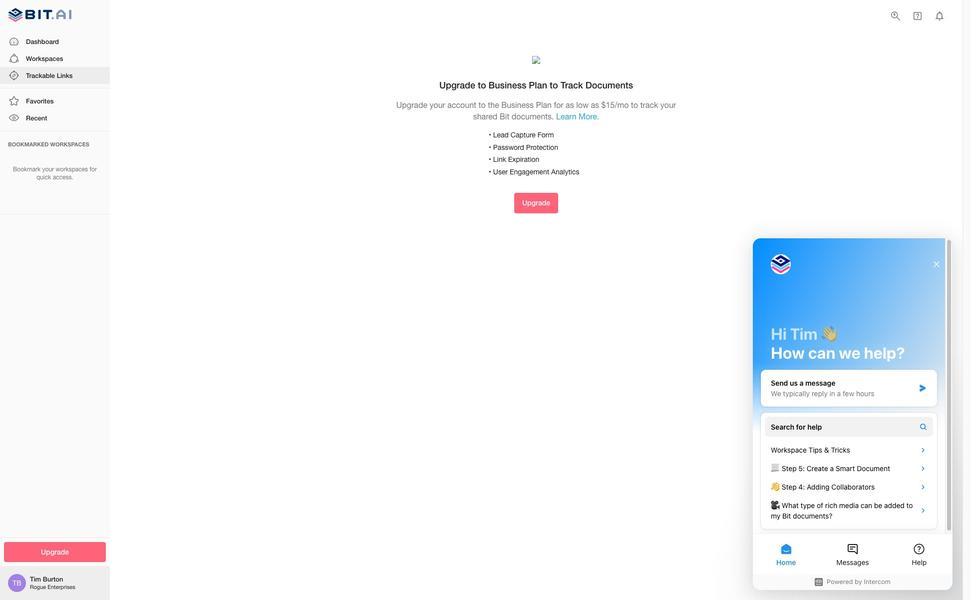 Task type: locate. For each thing, give the bounding box(es) containing it.
the
[[488, 100, 500, 109]]

4 • from the top
[[489, 168, 492, 176]]

learn more. link
[[557, 112, 600, 121]]

0 vertical spatial business
[[489, 79, 527, 90]]

lead
[[494, 131, 509, 139]]

track
[[641, 100, 659, 109]]

bit
[[500, 112, 510, 121]]

•
[[489, 131, 492, 139], [489, 143, 492, 151], [489, 155, 492, 163], [489, 168, 492, 176]]

protection
[[526, 143, 559, 151]]

• left the user
[[489, 168, 492, 176]]

1 vertical spatial business
[[502, 100, 534, 109]]

1 horizontal spatial your
[[430, 100, 446, 109]]

learn more.
[[557, 112, 600, 121]]

• left lead
[[489, 131, 492, 139]]

workspaces button
[[0, 50, 110, 67]]

business up the
[[489, 79, 527, 90]]

0 vertical spatial for
[[554, 100, 564, 109]]

for up learn
[[554, 100, 564, 109]]

2 horizontal spatial your
[[661, 100, 677, 109]]

for inside bookmark your workspaces for quick access.
[[90, 166, 97, 173]]

your up quick
[[42, 166, 54, 173]]

trackable links
[[26, 71, 73, 79]]

1 horizontal spatial for
[[554, 100, 564, 109]]

1 • from the top
[[489, 131, 492, 139]]

to
[[478, 79, 487, 90], [550, 79, 559, 90], [479, 100, 486, 109], [632, 100, 639, 109]]

your left "account"
[[430, 100, 446, 109]]

bookmarked workspaces
[[8, 141, 89, 147]]

to left track
[[632, 100, 639, 109]]

• lead capture form • password protection • link expiration • user engagement analytics
[[489, 131, 580, 176]]

as right the low
[[591, 100, 600, 109]]

for right workspaces on the left of the page
[[90, 166, 97, 173]]

2 • from the top
[[489, 143, 492, 151]]

2 as from the left
[[591, 100, 600, 109]]

1 horizontal spatial upgrade button
[[515, 193, 559, 213]]

recent
[[26, 114, 47, 122]]

plan
[[529, 79, 548, 90], [536, 100, 552, 109]]

trackable
[[26, 71, 55, 79]]

upgrade button up burton
[[4, 542, 106, 562]]

for
[[554, 100, 564, 109], [90, 166, 97, 173]]

your
[[430, 100, 446, 109], [661, 100, 677, 109], [42, 166, 54, 173]]

business
[[489, 79, 527, 90], [502, 100, 534, 109]]

as up learn
[[566, 100, 575, 109]]

dashboard button
[[0, 33, 110, 50]]

to left the
[[479, 100, 486, 109]]

0 vertical spatial upgrade button
[[515, 193, 559, 213]]

favorites button
[[0, 93, 110, 110]]

bookmark
[[13, 166, 41, 173]]

0 horizontal spatial upgrade button
[[4, 542, 106, 562]]

plan up upgrade your account to the business plan for as low as $15/mo to track your shared bit documents. in the top of the page
[[529, 79, 548, 90]]

links
[[57, 71, 73, 79]]

• left the password
[[489, 143, 492, 151]]

documents
[[586, 79, 634, 90]]

upgrade button down engagement
[[515, 193, 559, 213]]

0 horizontal spatial your
[[42, 166, 54, 173]]

upgrade button
[[515, 193, 559, 213], [4, 542, 106, 562]]

plan up documents.
[[536, 100, 552, 109]]

capture
[[511, 131, 536, 139]]

your inside bookmark your workspaces for quick access.
[[42, 166, 54, 173]]

1 vertical spatial plan
[[536, 100, 552, 109]]

0 horizontal spatial for
[[90, 166, 97, 173]]

favorites
[[26, 97, 54, 105]]

business up bit
[[502, 100, 534, 109]]

1 vertical spatial for
[[90, 166, 97, 173]]

1 horizontal spatial as
[[591, 100, 600, 109]]

workspaces
[[26, 54, 63, 62]]

upgrade
[[440, 79, 476, 90], [397, 100, 428, 109], [523, 198, 551, 207], [41, 547, 69, 556]]

password
[[494, 143, 525, 151]]

burton
[[43, 575, 63, 583]]

your right track
[[661, 100, 677, 109]]

for inside upgrade your account to the business plan for as low as $15/mo to track your shared bit documents.
[[554, 100, 564, 109]]

0 vertical spatial plan
[[529, 79, 548, 90]]

dialog
[[754, 238, 953, 590]]

as
[[566, 100, 575, 109], [591, 100, 600, 109]]

user
[[494, 168, 508, 176]]

more.
[[579, 112, 600, 121]]

0 horizontal spatial as
[[566, 100, 575, 109]]

• left link
[[489, 155, 492, 163]]

bookmark your workspaces for quick access.
[[13, 166, 97, 181]]



Task type: describe. For each thing, give the bounding box(es) containing it.
workspaces
[[50, 141, 89, 147]]

to left the track
[[550, 79, 559, 90]]

tb
[[13, 579, 21, 587]]

shared
[[474, 112, 498, 121]]

track
[[561, 79, 584, 90]]

form
[[538, 131, 554, 139]]

low
[[577, 100, 589, 109]]

1 as from the left
[[566, 100, 575, 109]]

enterprises
[[48, 584, 75, 590]]

plan inside upgrade your account to the business plan for as low as $15/mo to track your shared bit documents.
[[536, 100, 552, 109]]

business inside upgrade your account to the business plan for as low as $15/mo to track your shared bit documents.
[[502, 100, 534, 109]]

documents.
[[512, 112, 554, 121]]

tim burton rogue enterprises
[[30, 575, 75, 590]]

tim
[[30, 575, 41, 583]]

engagement
[[510, 168, 550, 176]]

access.
[[53, 174, 73, 181]]

3 • from the top
[[489, 155, 492, 163]]

workspaces
[[56, 166, 88, 173]]

$15/mo
[[602, 100, 629, 109]]

upgrade your account to the business plan for as low as $15/mo to track your shared bit documents.
[[397, 100, 677, 121]]

upgrade inside upgrade your account to the business plan for as low as $15/mo to track your shared bit documents.
[[397, 100, 428, 109]]

your for for
[[42, 166, 54, 173]]

learn
[[557, 112, 577, 121]]

analytics
[[552, 168, 580, 176]]

dashboard
[[26, 37, 59, 45]]

quick
[[37, 174, 51, 181]]

link
[[494, 155, 507, 163]]

recent button
[[0, 110, 110, 127]]

expiration
[[509, 155, 540, 163]]

account
[[448, 100, 477, 109]]

upgrade to business plan to track documents
[[440, 79, 634, 90]]

bookmarked
[[8, 141, 49, 147]]

trackable links button
[[0, 67, 110, 84]]

1 vertical spatial upgrade button
[[4, 542, 106, 562]]

rogue
[[30, 584, 46, 590]]

your for to
[[430, 100, 446, 109]]

to up the shared
[[478, 79, 487, 90]]



Task type: vqa. For each thing, say whether or not it's contained in the screenshot.
FAVORITE icon on the top left of page
no



